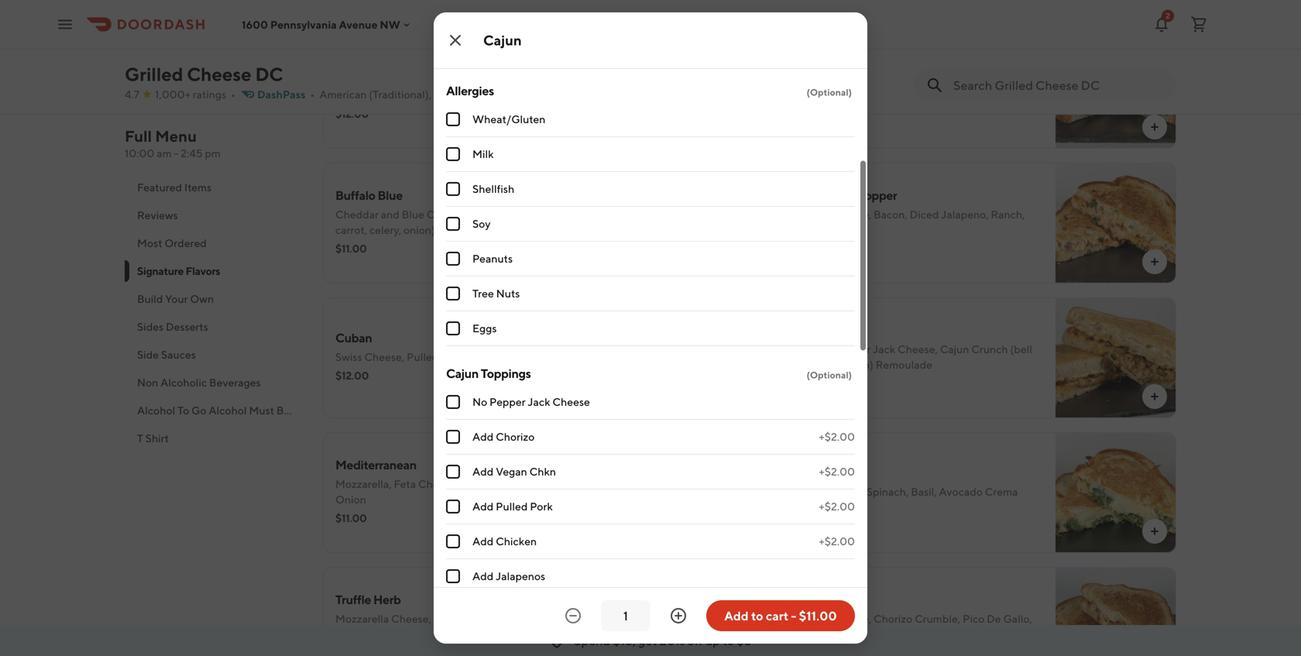 Task type: locate. For each thing, give the bounding box(es) containing it.
pepper inside southwest pepper jack cheese, chorizo crumble, pico de gallo, avocado crema
[[768, 612, 805, 625]]

cajun left (bell
[[940, 343, 970, 356]]

alcohol right go
[[209, 404, 247, 417]]

jalapeno, up sandwiches
[[455, 73, 502, 86]]

1 horizontal spatial celery,
[[808, 358, 840, 371]]

0 vertical spatial (optional)
[[807, 87, 852, 98]]

&
[[496, 38, 503, 50]]

crema inside green goddess mozzarella cheese, spinach, basil, avocado crema
[[985, 485, 1018, 498]]

0 horizontal spatial pork,
[[441, 351, 466, 363]]

add item to cart image for pizza melt
[[1149, 121, 1161, 133]]

mozzarella for green
[[768, 485, 822, 498]]

$12.00 down swiss
[[335, 369, 369, 382]]

ordered
[[164, 237, 207, 249]]

mac
[[473, 38, 494, 50], [566, 73, 588, 86]]

cheese, inside the 'pizza melt mozzarella and parmesan cheese, pizza sauce, basil, dried oregano'
[[896, 73, 936, 86]]

+$2.00 up goddess
[[819, 430, 855, 443]]

pepper inside cheddar and pepper jack cheese, cajun crunch (bell pepper, celery, onion) remoulade
[[835, 343, 871, 356]]

add up add chicken on the bottom of page
[[473, 500, 494, 513]]

shirt
[[145, 432, 169, 445]]

crunch
[[507, 208, 544, 221], [972, 343, 1008, 356]]

aioli
[[397, 628, 419, 641]]

buffalo blue cheddar and blue cheese, buffalo crunch (diced carrot, celery, onion), ranch and hot sauce $11.00
[[335, 188, 577, 255]]

0 vertical spatial cajun
[[483, 32, 522, 48]]

1 horizontal spatial cajun
[[483, 32, 522, 48]]

dried
[[768, 89, 796, 101]]

allergies group
[[446, 82, 855, 346]]

4 +$2.00 from the top
[[819, 535, 855, 548]]

0 vertical spatial mozzarella
[[768, 73, 822, 86]]

1 horizontal spatial mac
[[566, 73, 588, 86]]

0 vertical spatial celery,
[[370, 223, 401, 236]]

1 vertical spatial to
[[723, 633, 734, 648]]

0 horizontal spatial alcohol
[[137, 404, 175, 417]]

0 vertical spatial -
[[174, 147, 179, 160]]

hot inside buffalo blue cheddar and blue cheese, buffalo crunch (diced carrot, celery, onion), ranch and hot sauce $11.00
[[494, 223, 513, 236]]

1 +$2.00 from the top
[[819, 430, 855, 443]]

None checkbox
[[446, 430, 460, 444], [446, 535, 460, 548], [446, 430, 460, 444], [446, 535, 460, 548]]

dashpass •
[[257, 88, 315, 101]]

0 vertical spatial chorizo
[[496, 430, 535, 443]]

southwest image
[[1056, 567, 1177, 656]]

green goddess image
[[1056, 432, 1177, 553]]

blue left shellfish checkbox
[[378, 188, 403, 203]]

southwest pepper jack cheese, chorizo crumble, pico de gallo, avocado crema
[[768, 592, 1033, 641]]

(optional) inside cajun toppings group
[[807, 370, 852, 380]]

cheese, up "85% (7)"
[[824, 485, 865, 498]]

(optional) right pepper,
[[807, 370, 852, 380]]

hot right soy at top
[[494, 223, 513, 236]]

jack inside 'bacon jalapeno popper pepper jack cheese, bacon, diced jalapeno, ranch, and hot sauce $12.00'
[[807, 208, 829, 221]]

chorizo inside cajun toppings group
[[496, 430, 535, 443]]

- right cart
[[791, 609, 797, 623]]

add inside button
[[724, 609, 749, 623]]

$12.00 down chees,
[[335, 107, 369, 120]]

diced up cajun toppings
[[469, 351, 498, 363]]

1 horizontal spatial crunch
[[972, 343, 1008, 356]]

pork, down eggs option
[[441, 351, 466, 363]]

1 (optional) from the top
[[807, 87, 852, 98]]

spinach, inside green goddess mozzarella cheese, spinach, basil, avocado crema
[[867, 485, 909, 498]]

add to cart - $11.00
[[724, 609, 837, 623]]

0 horizontal spatial buffalo
[[335, 188, 375, 203]]

to right up
[[723, 633, 734, 648]]

crunch left (bell
[[972, 343, 1008, 356]]

None radio
[[446, 37, 460, 51]]

pepper down bacon at the top right of page
[[768, 208, 805, 221]]

0 horizontal spatial jalapeno,
[[455, 73, 502, 86]]

cheese, inside the cheddar cheese, diced jalapeno, pulled pork, mac and chees, bbq sauce $12.00
[[381, 73, 421, 86]]

pizza
[[768, 53, 798, 68], [938, 73, 964, 86]]

cheddar inside cheddar and pepper jack cheese, cajun crunch (bell pepper, celery, onion) remoulade
[[768, 343, 812, 356]]

+$2.00 down 85%
[[819, 535, 855, 548]]

(optional)
[[807, 87, 852, 98], [807, 370, 852, 380]]

diced inside mediterranean mozzarella, feta cheese, spinach, tomato, diced red onion $11.00
[[547, 478, 576, 490]]

3 add item to cart image from the top
[[1149, 390, 1161, 403]]

0 horizontal spatial cajun
[[446, 366, 479, 381]]

spinach, inside mediterranean mozzarella, feta cheese, spinach, tomato, diced red onion $11.00
[[461, 478, 503, 490]]

1 horizontal spatial to
[[751, 609, 764, 623]]

Wheat/Gluten checkbox
[[446, 112, 460, 126]]

1 vertical spatial $12.00
[[768, 242, 802, 255]]

1,000+ ratings •
[[155, 88, 236, 101]]

1 horizontal spatial alcohol
[[209, 404, 247, 417]]

pizza left melt
[[768, 53, 798, 68]]

pepper down southwest
[[768, 612, 805, 625]]

2 vertical spatial $11.00
[[799, 609, 837, 623]]

signature flavors
[[137, 265, 220, 277]]

jack down southwest
[[807, 612, 829, 625]]

diced up sandwiches
[[423, 73, 453, 86]]

1 vertical spatial basil,
[[911, 485, 937, 498]]

-
[[174, 147, 179, 160], [791, 609, 797, 623]]

pulled inside cuban swiss cheese, pulled pork, diced pickles, mustard $12.00
[[407, 351, 439, 363]]

cheese, down jalapeno
[[831, 208, 872, 221]]

vegan
[[496, 465, 527, 478]]

0 items, open order cart image
[[1190, 15, 1208, 34]]

2 horizontal spatial cajun
[[940, 343, 970, 356]]

cajun
[[483, 32, 522, 48], [940, 343, 970, 356], [446, 366, 479, 381]]

spinach, for mediterranean
[[461, 478, 503, 490]]

truffle
[[335, 592, 371, 607], [335, 628, 367, 641]]

cheese, up remoulade
[[898, 343, 938, 356]]

cheddar inside buffalo blue cheddar and blue cheese, buffalo crunch (diced carrot, celery, onion), ranch and hot sauce $11.00
[[335, 208, 379, 221]]

shellfish
[[473, 182, 515, 195]]

1 horizontal spatial pork,
[[539, 73, 564, 86]]

buffalo blue image
[[623, 163, 744, 284]]

1 horizontal spatial cheese
[[505, 38, 543, 50]]

cheese down mustard
[[553, 395, 590, 408]]

avocado inside southwest pepper jack cheese, chorizo crumble, pico de gallo, avocado crema
[[768, 628, 812, 641]]

mozzarella inside truffle herb mozzarella cheese, roasted mushrooms, spinach, truffle herb aioli
[[335, 612, 389, 625]]

pulled inside the cheddar cheese, diced jalapeno, pulled pork, mac and chees, bbq sauce $12.00
[[505, 73, 537, 86]]

0 horizontal spatial sauce
[[398, 89, 428, 101]]

mac inside group
[[473, 38, 494, 50]]

jalapeno,
[[455, 73, 502, 86], [941, 208, 989, 221]]

am
[[157, 147, 172, 160]]

avocado inside green goddess mozzarella cheese, spinach, basil, avocado crema
[[939, 485, 983, 498]]

1 vertical spatial $11.00
[[335, 512, 367, 524]]

alcohol left to
[[137, 404, 175, 417]]

0 vertical spatial to
[[751, 609, 764, 623]]

t
[[137, 432, 143, 445]]

1 horizontal spatial -
[[791, 609, 797, 623]]

1 vertical spatial mac
[[566, 73, 588, 86]]

(optional) inside allergies group
[[807, 87, 852, 98]]

0 horizontal spatial chorizo
[[496, 430, 535, 443]]

pulled up wheat/gluten
[[505, 73, 537, 86]]

truffle herb image
[[623, 567, 744, 656]]

0 vertical spatial $12.00
[[335, 107, 369, 120]]

pork,
[[539, 73, 564, 86], [441, 351, 466, 363]]

1 vertical spatial (optional)
[[807, 370, 852, 380]]

1 horizontal spatial pizza
[[938, 73, 964, 86]]

gallo,
[[1004, 612, 1033, 625]]

1 horizontal spatial basil,
[[1002, 73, 1028, 86]]

0 vertical spatial $11.00
[[335, 242, 367, 255]]

and inside the 'pizza melt mozzarella and parmesan cheese, pizza sauce, basil, dried oregano'
[[824, 73, 843, 86]]

2 horizontal spatial cheese
[[553, 395, 590, 408]]

herb left aioli
[[370, 628, 394, 641]]

pizza melt image
[[1056, 28, 1177, 149]]

sauce right soy at top
[[515, 223, 546, 236]]

pork, inside the cheddar cheese, diced jalapeno, pulled pork, mac and chees, bbq sauce $12.00
[[539, 73, 564, 86]]

1 vertical spatial pork,
[[441, 351, 466, 363]]

cheese, inside mediterranean mozzarella, feta cheese, spinach, tomato, diced red onion $11.00
[[418, 478, 458, 490]]

cuban image
[[623, 297, 744, 418]]

Peanuts checkbox
[[446, 252, 460, 266]]

green goddess mozzarella cheese, spinach, basil, avocado crema
[[768, 465, 1018, 498]]

2 horizontal spatial sauce
[[810, 223, 840, 236]]

- right am
[[174, 147, 179, 160]]

0 vertical spatial jalapeno,
[[455, 73, 502, 86]]

diced right bacon,
[[910, 208, 939, 221]]

pepper
[[768, 208, 805, 221], [835, 343, 871, 356], [490, 395, 526, 408], [768, 612, 805, 625]]

mac left &
[[473, 38, 494, 50]]

herb up aioli
[[373, 592, 401, 607]]

1 horizontal spatial chorizo
[[874, 612, 913, 625]]

cajun up the no pepper jack cheese option in the bottom of the page
[[446, 366, 479, 381]]

pepper inside 'bacon jalapeno popper pepper jack cheese, bacon, diced jalapeno, ranch, and hot sauce $12.00'
[[768, 208, 805, 221]]

pork, down mac & cheese bowl (entree size)
[[539, 73, 564, 86]]

mediterranean
[[335, 457, 417, 472]]

0 vertical spatial crema
[[985, 485, 1018, 498]]

cheese up ratings at the left top of the page
[[187, 63, 252, 85]]

0 vertical spatial basil,
[[1002, 73, 1028, 86]]

spinach, inside truffle herb mozzarella cheese, roasted mushrooms, spinach, truffle herb aioli
[[539, 612, 582, 625]]

diced left red
[[547, 478, 576, 490]]

1 vertical spatial cheese
[[187, 63, 252, 85]]

1 vertical spatial crunch
[[972, 343, 1008, 356]]

0 horizontal spatial pizza
[[768, 53, 798, 68]]

2 vertical spatial cheese
[[553, 395, 590, 408]]

0 horizontal spatial cheese
[[187, 63, 252, 85]]

1 vertical spatial pulled
[[407, 351, 439, 363]]

0 horizontal spatial basil,
[[911, 485, 937, 498]]

1 vertical spatial avocado
[[768, 628, 812, 641]]

swiss
[[335, 351, 362, 363]]

+$2.00 down goddess
[[819, 500, 855, 513]]

pennsylvania
[[270, 18, 337, 31]]

0 horizontal spatial •
[[231, 88, 236, 101]]

basil, inside the 'pizza melt mozzarella and parmesan cheese, pizza sauce, basil, dried oregano'
[[1002, 73, 1028, 86]]

1 vertical spatial -
[[791, 609, 797, 623]]

mozzarella inside green goddess mozzarella cheese, spinach, basil, avocado crema
[[768, 485, 822, 498]]

tree nuts
[[473, 287, 520, 300]]

non alcoholic beverages
[[137, 376, 261, 389]]

cheddar up chees,
[[335, 73, 379, 86]]

jack down toppings
[[528, 395, 550, 408]]

$12.00 inside 'bacon jalapeno popper pepper jack cheese, bacon, diced jalapeno, ranch, and hot sauce $12.00'
[[768, 242, 802, 255]]

0 vertical spatial pizza
[[768, 53, 798, 68]]

2 hot from the left
[[789, 223, 808, 236]]

add left vegan
[[473, 465, 494, 478]]

cheddar
[[335, 73, 379, 86], [335, 208, 379, 221], [768, 343, 812, 356]]

0 vertical spatial truffle
[[335, 592, 371, 607]]

chorizo left crumble,
[[874, 612, 913, 625]]

cheese inside cajun toppings group
[[553, 395, 590, 408]]

0 horizontal spatial hot
[[494, 223, 513, 236]]

2 (optional) from the top
[[807, 370, 852, 380]]

a
[[361, 404, 369, 417]]

1 horizontal spatial avocado
[[939, 485, 983, 498]]

0 vertical spatial crunch
[[507, 208, 544, 221]]

cheese, up aioli
[[391, 612, 431, 625]]

spinach,
[[461, 478, 503, 490], [867, 485, 909, 498], [539, 612, 582, 625]]

add right the add jalapenos option
[[473, 570, 494, 583]]

pulled down tomato, on the bottom of page
[[496, 500, 528, 513]]

pork, inside cuban swiss cheese, pulled pork, diced pickles, mustard $12.00
[[441, 351, 466, 363]]

2 vertical spatial mozzarella
[[335, 612, 389, 625]]

cheese, right parmesan
[[896, 73, 936, 86]]

0 horizontal spatial spinach,
[[461, 478, 503, 490]]

1 horizontal spatial •
[[310, 88, 315, 101]]

cheese, right cart
[[831, 612, 872, 625]]

0 vertical spatial avocado
[[939, 485, 983, 498]]

1 horizontal spatial buffalo
[[469, 208, 505, 221]]

bowl
[[545, 38, 570, 50]]

sauce right bbq
[[398, 89, 428, 101]]

non
[[137, 376, 158, 389]]

off
[[688, 633, 703, 648]]

sauce down jalapeno
[[810, 223, 840, 236]]

0 vertical spatial buffalo
[[335, 188, 375, 203]]

- inside the add to cart - $11.00 button
[[791, 609, 797, 623]]

add left 'chicken'
[[473, 535, 494, 548]]

(optional) down melt
[[807, 87, 852, 98]]

menu
[[155, 127, 197, 145]]

Item Search search field
[[954, 77, 1164, 94]]

0 vertical spatial cheddar
[[335, 73, 379, 86]]

buffalo up carrot,
[[335, 188, 375, 203]]

+$2.00 for add chicken
[[819, 535, 855, 548]]

0 horizontal spatial celery,
[[370, 223, 401, 236]]

cheese inside group
[[505, 38, 543, 50]]

add item to cart image for bacon jalapeno popper
[[1149, 256, 1161, 268]]

0 horizontal spatial avocado
[[768, 628, 812, 641]]

$11.00
[[335, 242, 367, 255], [335, 512, 367, 524], [799, 609, 837, 623]]

0 vertical spatial pork,
[[539, 73, 564, 86]]

1 vertical spatial crema
[[814, 628, 848, 641]]

cheese, up ranch
[[427, 208, 467, 221]]

0 horizontal spatial to
[[723, 633, 734, 648]]

1 vertical spatial truffle
[[335, 628, 367, 641]]

Current quantity is 1 number field
[[610, 607, 641, 624]]

increase quantity by 1 image
[[669, 607, 688, 625]]

2 vertical spatial pulled
[[496, 500, 528, 513]]

sides
[[137, 320, 164, 333]]

2 vertical spatial $12.00
[[335, 369, 369, 382]]

1 vertical spatial celery,
[[808, 358, 840, 371]]

crunch inside cheddar and pepper jack cheese, cajun crunch (bell pepper, celery, onion) remoulade
[[972, 343, 1008, 356]]

2 add item to cart image from the top
[[1149, 256, 1161, 268]]

1600 pennsylvania avenue nw
[[242, 18, 400, 31]]

close cajun image
[[446, 31, 465, 50]]

0 vertical spatial pulled
[[505, 73, 537, 86]]

jalapeno, inside 'bacon jalapeno popper pepper jack cheese, bacon, diced jalapeno, ranch, and hot sauce $12.00'
[[941, 208, 989, 221]]

pm
[[205, 147, 221, 160]]

cajun inside group
[[446, 366, 479, 381]]

pepper up onion)
[[835, 343, 871, 356]]

cheddar up pepper,
[[768, 343, 812, 356]]

mac down (entree
[[566, 73, 588, 86]]

0 vertical spatial cheese
[[505, 38, 543, 50]]

mac & cheese bowl (entree size) group
[[446, 0, 855, 64]]

1 • from the left
[[231, 88, 236, 101]]

85% (7)
[[825, 504, 862, 517]]

crunch inside buffalo blue cheddar and blue cheese, buffalo crunch (diced carrot, celery, onion), ranch and hot sauce $11.00
[[507, 208, 544, 221]]

1 vertical spatial buffalo
[[469, 208, 505, 221]]

crema inside southwest pepper jack cheese, chorizo crumble, pico de gallo, avocado crema
[[814, 628, 848, 641]]

$11.00 down southwest
[[799, 609, 837, 623]]

cheddar up carrot,
[[335, 208, 379, 221]]

cheese, inside cheddar and pepper jack cheese, cajun crunch (bell pepper, celery, onion) remoulade
[[898, 343, 938, 356]]

hot down bacon at the top right of page
[[789, 223, 808, 236]]

and inside the cheddar cheese, diced jalapeno, pulled pork, mac and chees, bbq sauce $12.00
[[590, 73, 609, 86]]

mozzarella inside the 'pizza melt mozzarella and parmesan cheese, pizza sauce, basil, dried oregano'
[[768, 73, 822, 86]]

$11.00 down carrot,
[[335, 242, 367, 255]]

jack up remoulade
[[873, 343, 896, 356]]

bacon jalapeno popper image
[[1056, 163, 1177, 284]]

1 horizontal spatial spinach,
[[539, 612, 582, 625]]

tree
[[473, 287, 494, 300]]

build
[[137, 292, 163, 305]]

0 horizontal spatial crunch
[[507, 208, 544, 221]]

cheddar for cheddar cheese, diced jalapeno, pulled pork, mac and chees, bbq sauce $12.00
[[335, 73, 379, 86]]

(optional) for cajun toppings
[[807, 370, 852, 380]]

+$2.00 for add chorizo
[[819, 430, 855, 443]]

2 vertical spatial cajun
[[446, 366, 479, 381]]

1 vertical spatial cheddar
[[335, 208, 379, 221]]

decrease quantity by 1 image
[[564, 607, 583, 625]]

Tree Nuts checkbox
[[446, 287, 460, 301]]

own
[[190, 292, 214, 305]]

nuts
[[496, 287, 520, 300]]

add item to cart image
[[1149, 121, 1161, 133], [1149, 256, 1161, 268], [1149, 390, 1161, 403], [1149, 525, 1161, 538]]

and
[[590, 73, 609, 86], [824, 73, 843, 86], [381, 208, 400, 221], [474, 223, 492, 236], [768, 223, 787, 236], [814, 343, 833, 356]]

to left cart
[[751, 609, 764, 623]]

green
[[768, 465, 803, 480]]

and inside cheddar and pepper jack cheese, cajun crunch (bell pepper, celery, onion) remoulade
[[814, 343, 833, 356]]

buffalo down the shellfish
[[469, 208, 505, 221]]

+$2.00 up 85%
[[819, 465, 855, 478]]

$5
[[737, 633, 752, 648]]

jack down jalapeno
[[807, 208, 829, 221]]

cheese, right swiss
[[364, 351, 405, 363]]

2 horizontal spatial spinach,
[[867, 485, 909, 498]]

and inside 'bacon jalapeno popper pepper jack cheese, bacon, diced jalapeno, ranch, and hot sauce $12.00'
[[768, 223, 787, 236]]

pulled up the "food"
[[407, 351, 439, 363]]

remoulade
[[876, 358, 933, 371]]

1 vertical spatial cajun
[[940, 343, 970, 356]]

0 horizontal spatial crema
[[814, 628, 848, 641]]

3 +$2.00 from the top
[[819, 500, 855, 513]]

add for add pulled pork
[[473, 500, 494, 513]]

4 add item to cart image from the top
[[1149, 525, 1161, 538]]

pizza left sauce,
[[938, 73, 964, 86]]

celery, left onion)
[[808, 358, 840, 371]]

wheat/gluten
[[473, 113, 546, 125]]

diced inside the cheddar cheese, diced jalapeno, pulled pork, mac and chees, bbq sauce $12.00
[[423, 73, 453, 86]]

celery,
[[370, 223, 401, 236], [808, 358, 840, 371]]

cheese, right "feta"
[[418, 478, 458, 490]]

avenue
[[339, 18, 378, 31]]

1 vertical spatial chorizo
[[874, 612, 913, 625]]

sides desserts
[[137, 320, 208, 333]]

blue up onion),
[[402, 208, 424, 221]]

crunch left '(diced'
[[507, 208, 544, 221]]

• left american
[[310, 88, 315, 101]]

size)
[[610, 38, 633, 50]]

1 horizontal spatial crema
[[985, 485, 1018, 498]]

cheese,
[[381, 73, 421, 86], [896, 73, 936, 86], [427, 208, 467, 221], [831, 208, 872, 221], [898, 343, 938, 356], [364, 351, 405, 363], [418, 478, 458, 490], [824, 485, 865, 498], [391, 612, 431, 625], [831, 612, 872, 625]]

pepper right the no
[[490, 395, 526, 408]]

1 vertical spatial mozzarella
[[768, 485, 822, 498]]

add down the no
[[473, 430, 494, 443]]

buffalo
[[335, 188, 375, 203], [469, 208, 505, 221]]

celery, right carrot,
[[370, 223, 401, 236]]

(entree
[[572, 38, 608, 50]]

0 horizontal spatial mac
[[473, 38, 494, 50]]

1 horizontal spatial jalapeno,
[[941, 208, 989, 221]]

Soy checkbox
[[446, 217, 460, 231]]

None checkbox
[[446, 465, 460, 479], [446, 500, 460, 514], [446, 465, 460, 479], [446, 500, 460, 514]]

chorizo up the add vegan chkn
[[496, 430, 535, 443]]

$12.00 down bacon at the top right of page
[[768, 242, 802, 255]]

cheddar inside the cheddar cheese, diced jalapeno, pulled pork, mac and chees, bbq sauce $12.00
[[335, 73, 379, 86]]

cheese, inside 'bacon jalapeno popper pepper jack cheese, bacon, diced jalapeno, ranch, and hot sauce $12.00'
[[831, 208, 872, 221]]

cheese right &
[[505, 38, 543, 50]]

goddess
[[805, 465, 854, 480]]

1 vertical spatial blue
[[402, 208, 424, 221]]

add up $5
[[724, 609, 749, 623]]

alcohol
[[137, 404, 175, 417], [209, 404, 247, 417]]

basil,
[[1002, 73, 1028, 86], [911, 485, 937, 498]]

cheddar cheese, diced jalapeno, pulled pork, mac and chees, bbq sauce $12.00
[[335, 73, 609, 120]]

2 +$2.00 from the top
[[819, 465, 855, 478]]

cheese, up the (traditional),
[[381, 73, 421, 86]]

1 horizontal spatial hot
[[789, 223, 808, 236]]

american (traditional), sandwiches
[[319, 88, 492, 101]]

$11.00 down onion
[[335, 512, 367, 524]]

1 vertical spatial jalapeno,
[[941, 208, 989, 221]]

1 add item to cart image from the top
[[1149, 121, 1161, 133]]

1 horizontal spatial sauce
[[515, 223, 546, 236]]

2 vertical spatial cheddar
[[768, 343, 812, 356]]

nw
[[380, 18, 400, 31]]

• right ratings at the left top of the page
[[231, 88, 236, 101]]

1 hot from the left
[[494, 223, 513, 236]]

herb
[[373, 592, 401, 607], [370, 628, 394, 641]]

jalapeno, left ranch, on the right top
[[941, 208, 989, 221]]

cajun right close cajun icon
[[483, 32, 522, 48]]

add for add jalapenos
[[473, 570, 494, 583]]

hot inside 'bacon jalapeno popper pepper jack cheese, bacon, diced jalapeno, ranch, and hot sauce $12.00'
[[789, 223, 808, 236]]

celery, inside cheddar and pepper jack cheese, cajun crunch (bell pepper, celery, onion) remoulade
[[808, 358, 840, 371]]

notification bell image
[[1153, 15, 1171, 34]]

0 vertical spatial mac
[[473, 38, 494, 50]]

blue
[[378, 188, 403, 203], [402, 208, 424, 221]]

0 horizontal spatial -
[[174, 147, 179, 160]]

to
[[751, 609, 764, 623], [723, 633, 734, 648]]

(diced
[[546, 208, 577, 221]]



Task type: vqa. For each thing, say whether or not it's contained in the screenshot.
spinach, within Mediterranean Mozzarella, Feta Cheese, Spinach, Tomato, Diced Red Onion $11.00
yes



Task type: describe. For each thing, give the bounding box(es) containing it.
chorizo inside southwest pepper jack cheese, chorizo crumble, pico de gallo, avocado crema
[[874, 612, 913, 625]]

most ordered
[[137, 237, 207, 249]]

bacon,
[[874, 208, 908, 221]]

cajun for cajun toppings
[[446, 366, 479, 381]]

Milk checkbox
[[446, 147, 460, 161]]

chkn
[[530, 465, 556, 478]]

onion)
[[842, 358, 874, 371]]

red
[[578, 478, 599, 490]]

basil, inside green goddess mozzarella cheese, spinach, basil, avocado crema
[[911, 485, 937, 498]]

add chorizo
[[473, 430, 535, 443]]

mushrooms,
[[477, 612, 537, 625]]

pulled inside cajun toppings group
[[496, 500, 528, 513]]

american
[[319, 88, 367, 101]]

build your own button
[[125, 285, 304, 313]]

mac & cheese bowl (entree size)
[[473, 38, 633, 50]]

no pepper jack cheese
[[473, 395, 590, 408]]

parmesan
[[845, 73, 894, 86]]

1 vertical spatial pizza
[[938, 73, 964, 86]]

0 vertical spatial herb
[[373, 592, 401, 607]]

sauce,
[[967, 73, 999, 86]]

add for add vegan chkn
[[473, 465, 494, 478]]

1 truffle from the top
[[335, 592, 371, 607]]

melt
[[800, 53, 825, 68]]

$12.00 inside cuban swiss cheese, pulled pork, diced pickles, mustard $12.00
[[335, 369, 369, 382]]

side sauces
[[137, 348, 196, 361]]

sauce inside the cheddar cheese, diced jalapeno, pulled pork, mac and chees, bbq sauce $12.00
[[398, 89, 428, 101]]

add for add chorizo
[[473, 430, 494, 443]]

popper
[[857, 188, 897, 203]]

alcoholic
[[160, 376, 207, 389]]

cajun image
[[1056, 297, 1177, 418]]

full menu 10:00 am - 2:45 pm
[[125, 127, 221, 160]]

t shirt
[[137, 432, 169, 445]]

full
[[125, 127, 152, 145]]

pickles,
[[500, 351, 538, 363]]

diced inside cuban swiss cheese, pulled pork, diced pickles, mustard $12.00
[[469, 351, 498, 363]]

milk
[[473, 148, 494, 160]]

mediterranean image
[[623, 432, 744, 553]]

add vegan chkn
[[473, 465, 556, 478]]

$11.00 inside mediterranean mozzarella, feta cheese, spinach, tomato, diced red onion $11.00
[[335, 512, 367, 524]]

cheese, inside southwest pepper jack cheese, chorizo crumble, pico de gallo, avocado crema
[[831, 612, 872, 625]]

Shellfish checkbox
[[446, 182, 460, 196]]

items
[[184, 181, 212, 194]]

2:45
[[181, 147, 203, 160]]

roasted
[[434, 612, 475, 625]]

add for add to cart - $11.00
[[724, 609, 749, 623]]

cajun for cajun
[[483, 32, 522, 48]]

reviews button
[[125, 201, 304, 229]]

must
[[249, 404, 274, 417]]

add pulled pork
[[473, 500, 553, 513]]

$12.00 inside the cheddar cheese, diced jalapeno, pulled pork, mac and chees, bbq sauce $12.00
[[335, 107, 369, 120]]

Add Jalapenos checkbox
[[446, 569, 460, 583]]

get
[[638, 633, 657, 648]]

1600
[[242, 18, 268, 31]]

cheese, inside green goddess mozzarella cheese, spinach, basil, avocado crema
[[824, 485, 865, 498]]

1600 pennsylvania avenue nw button
[[242, 18, 413, 31]]

jack inside cajun toppings group
[[528, 395, 550, 408]]

flavors
[[186, 265, 220, 277]]

mozzarella,
[[335, 478, 392, 490]]

toppings
[[481, 366, 531, 381]]

sauce inside buffalo blue cheddar and blue cheese, buffalo crunch (diced carrot, celery, onion), ranch and hot sauce $11.00
[[515, 223, 546, 236]]

2 alcohol from the left
[[209, 404, 247, 417]]

2
[[1166, 11, 1170, 20]]

peanuts
[[473, 252, 513, 265]]

featured items button
[[125, 174, 304, 201]]

mustard
[[540, 351, 581, 363]]

cajun dialog
[[434, 0, 868, 656]]

1 vertical spatial herb
[[370, 628, 394, 641]]

No Pepper Jack Cheese checkbox
[[446, 395, 460, 409]]

1 alcohol from the left
[[137, 404, 175, 417]]

$15,
[[613, 633, 636, 648]]

go
[[191, 404, 207, 417]]

mac inside the cheddar cheese, diced jalapeno, pulled pork, mac and chees, bbq sauce $12.00
[[566, 73, 588, 86]]

add jalapenos
[[473, 570, 545, 583]]

+$2.00 for add pulled pork
[[819, 500, 855, 513]]

mediterranean mozzarella, feta cheese, spinach, tomato, diced red onion $11.00
[[335, 457, 599, 524]]

be
[[276, 404, 290, 417]]

2 • from the left
[[310, 88, 315, 101]]

sides desserts button
[[125, 313, 304, 341]]

(7)
[[848, 504, 862, 517]]

mozzarella for pizza
[[768, 73, 822, 86]]

$11.00 inside button
[[799, 609, 837, 623]]

pepper,
[[768, 358, 806, 371]]

spend
[[574, 633, 611, 648]]

open menu image
[[56, 15, 74, 34]]

cheddar for cheddar and pepper jack cheese, cajun crunch (bell pepper, celery, onion) remoulade
[[768, 343, 812, 356]]

Eggs checkbox
[[446, 321, 460, 335]]

purchased
[[292, 404, 345, 417]]

0 vertical spatial blue
[[378, 188, 403, 203]]

spend $15, get 20% off up to $5
[[574, 633, 752, 648]]

onion),
[[404, 223, 438, 236]]

celery, inside buffalo blue cheddar and blue cheese, buffalo crunch (diced carrot, celery, onion), ranch and hot sauce $11.00
[[370, 223, 401, 236]]

(optional) for allergies
[[807, 87, 852, 98]]

cajun inside cheddar and pepper jack cheese, cajun crunch (bell pepper, celery, onion) remoulade
[[940, 343, 970, 356]]

none radio inside mac & cheese bowl (entree size) group
[[446, 37, 460, 51]]

(bell
[[1011, 343, 1033, 356]]

w
[[347, 404, 359, 417]]

ranch
[[440, 223, 472, 236]]

de
[[987, 612, 1001, 625]]

cajun toppings group
[[446, 365, 855, 656]]

sauce inside 'bacon jalapeno popper pepper jack cheese, bacon, diced jalapeno, ranch, and hot sauce $12.00'
[[810, 223, 840, 236]]

diced inside 'bacon jalapeno popper pepper jack cheese, bacon, diced jalapeno, ranch, and hot sauce $12.00'
[[910, 208, 939, 221]]

feta
[[394, 478, 416, 490]]

+$2.00 for add vegan chkn
[[819, 465, 855, 478]]

featured items
[[137, 181, 212, 194]]

to
[[177, 404, 189, 417]]

up
[[706, 633, 720, 648]]

spinach, for green goddess
[[867, 485, 909, 498]]

onion
[[335, 493, 366, 506]]

cart
[[766, 609, 789, 623]]

pizza melt mozzarella and parmesan cheese, pizza sauce, basil, dried oregano
[[768, 53, 1028, 101]]

reuben image
[[623, 0, 744, 14]]

to inside button
[[751, 609, 764, 623]]

tomato,
[[505, 478, 545, 490]]

4.7
[[125, 88, 140, 101]]

carrot,
[[335, 223, 367, 236]]

cheesesteak image
[[1056, 0, 1177, 14]]

10:00
[[125, 147, 154, 160]]

build your own
[[137, 292, 214, 305]]

cheese, inside buffalo blue cheddar and blue cheese, buffalo crunch (diced carrot, celery, onion), ranch and hot sauce $11.00
[[427, 208, 467, 221]]

bbq
[[372, 89, 396, 101]]

- inside full menu 10:00 am - 2:45 pm
[[174, 147, 179, 160]]

cheese, inside truffle herb mozzarella cheese, roasted mushrooms, spinach, truffle herb aioli
[[391, 612, 431, 625]]

85%
[[825, 504, 846, 517]]

sandwiches
[[434, 88, 492, 101]]

1,000+
[[155, 88, 191, 101]]

alcohol to go alcohol must be purchased w a prepared food item
[[137, 404, 469, 417]]

$11.00 inside buffalo blue cheddar and blue cheese, buffalo crunch (diced carrot, celery, onion), ranch and hot sauce $11.00
[[335, 242, 367, 255]]

jack inside cheddar and pepper jack cheese, cajun crunch (bell pepper, celery, onion) remoulade
[[873, 343, 896, 356]]

jalapenos
[[496, 570, 545, 583]]

cuban
[[335, 330, 372, 345]]

jalapeno, inside the cheddar cheese, diced jalapeno, pulled pork, mac and chees, bbq sauce $12.00
[[455, 73, 502, 86]]

mozzarella for truffle
[[335, 612, 389, 625]]

bacon
[[768, 188, 803, 203]]

chees,
[[335, 89, 370, 101]]

(traditional),
[[369, 88, 431, 101]]

bbq image
[[623, 28, 744, 149]]

20%
[[660, 633, 685, 648]]

oregano
[[798, 89, 842, 101]]

cheese, inside cuban swiss cheese, pulled pork, diced pickles, mustard $12.00
[[364, 351, 405, 363]]

add for add chicken
[[473, 535, 494, 548]]

add item to cart image for green goddess
[[1149, 525, 1161, 538]]

your
[[165, 292, 188, 305]]

2 truffle from the top
[[335, 628, 367, 641]]

ratings
[[193, 88, 226, 101]]

pico
[[963, 612, 985, 625]]

item
[[447, 404, 469, 417]]

jack inside southwest pepper jack cheese, chorizo crumble, pico de gallo, avocado crema
[[807, 612, 829, 625]]

pepper inside cajun toppings group
[[490, 395, 526, 408]]



